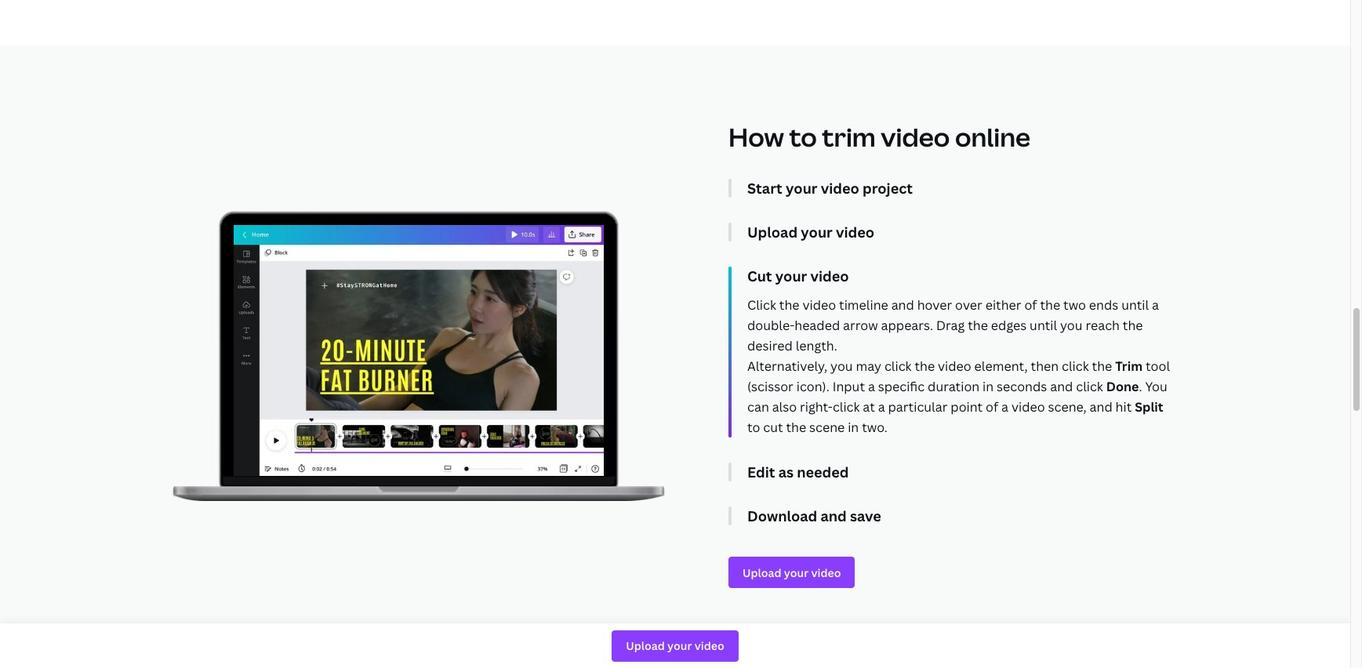 Task type: locate. For each thing, give the bounding box(es) containing it.
a
[[1152, 297, 1159, 314], [868, 378, 875, 396], [878, 399, 885, 416], [1002, 399, 1009, 416]]

1 horizontal spatial of
[[1025, 297, 1037, 314]]

a inside tool (scissor icon). input a specific duration in seconds and click
[[868, 378, 875, 396]]

0 horizontal spatial in
[[848, 419, 859, 436]]

you
[[1060, 317, 1083, 334], [831, 358, 853, 375]]

click
[[885, 358, 912, 375], [1062, 358, 1089, 375], [1076, 378, 1103, 396], [833, 399, 860, 416]]

a up at
[[868, 378, 875, 396]]

1 vertical spatial to
[[747, 419, 760, 436]]

video up duration
[[938, 358, 972, 375]]

of
[[1025, 297, 1037, 314], [986, 399, 999, 416]]

in
[[983, 378, 994, 396], [848, 419, 859, 436]]

alternatively,
[[747, 358, 828, 375]]

1 vertical spatial your
[[801, 223, 833, 242]]

cut
[[747, 267, 772, 286]]

1 vertical spatial of
[[986, 399, 999, 416]]

. you can also right-click at a particular point of a video scene, and hit
[[747, 378, 1168, 416]]

click right then
[[1062, 358, 1089, 375]]

0 vertical spatial your
[[786, 179, 818, 198]]

video inside click the video timeline and hover over either of the two ends until a double-headed arrow appears. drag the edges until you reach the desired length.
[[803, 297, 836, 314]]

start your video project button
[[747, 179, 1179, 198]]

seconds
[[997, 378, 1047, 396]]

1 vertical spatial you
[[831, 358, 853, 375]]

and up appears.
[[891, 297, 914, 314]]

the up double-
[[779, 297, 800, 314]]

video down seconds
[[1012, 399, 1045, 416]]

appears.
[[881, 317, 933, 334]]

of right either
[[1025, 297, 1037, 314]]

video up headed
[[803, 297, 836, 314]]

done
[[1106, 378, 1139, 396]]

of inside click the video timeline and hover over either of the two ends until a double-headed arrow appears. drag the edges until you reach the desired length.
[[1025, 297, 1037, 314]]

two
[[1064, 297, 1086, 314]]

to
[[789, 120, 817, 154], [747, 419, 760, 436]]

until right ends
[[1122, 297, 1149, 314]]

the left trim
[[1092, 358, 1112, 375]]

until right 'edges'
[[1030, 317, 1057, 334]]

1 vertical spatial in
[[848, 419, 859, 436]]

the right cut
[[786, 419, 806, 436]]

to left cut
[[747, 419, 760, 436]]

drag
[[936, 317, 965, 334]]

scene,
[[1048, 399, 1087, 416]]

the left two
[[1040, 297, 1061, 314]]

your right start
[[786, 179, 818, 198]]

start
[[747, 179, 783, 198]]

video down the start your video project in the top right of the page
[[836, 223, 875, 242]]

duration
[[928, 378, 980, 396]]

split
[[1135, 399, 1164, 416]]

until
[[1122, 297, 1149, 314], [1030, 317, 1057, 334]]

upload your video
[[747, 223, 875, 242]]

1 horizontal spatial until
[[1122, 297, 1149, 314]]

timeline
[[839, 297, 888, 314]]

0 vertical spatial in
[[983, 378, 994, 396]]

your
[[786, 179, 818, 198], [801, 223, 833, 242], [775, 267, 807, 286]]

two.
[[862, 419, 888, 436]]

and inside the . you can also right-click at a particular point of a video scene, and hit
[[1090, 399, 1113, 416]]

click the video timeline and hover over either of the two ends until a double-headed arrow appears. drag the edges until you reach the desired length.
[[747, 297, 1159, 355]]

0 horizontal spatial to
[[747, 419, 760, 436]]

then
[[1031, 358, 1059, 375]]

video left project
[[821, 179, 860, 198]]

the up specific
[[915, 358, 935, 375]]

to left trim at the right top
[[789, 120, 817, 154]]

your right upload
[[801, 223, 833, 242]]

you down two
[[1060, 317, 1083, 334]]

0 vertical spatial you
[[1060, 317, 1083, 334]]

edit
[[747, 463, 775, 482]]

click inside the . you can also right-click at a particular point of a video scene, and hit
[[833, 399, 860, 416]]

as
[[779, 463, 794, 482]]

at
[[863, 399, 875, 416]]

0 vertical spatial to
[[789, 120, 817, 154]]

element,
[[975, 358, 1028, 375]]

double-
[[747, 317, 795, 334]]

0 horizontal spatial you
[[831, 358, 853, 375]]

video
[[881, 120, 950, 154], [821, 179, 860, 198], [836, 223, 875, 242], [811, 267, 849, 286], [803, 297, 836, 314], [938, 358, 972, 375], [1012, 399, 1045, 416]]

how to cut a video online image
[[234, 224, 604, 476]]

arrow
[[843, 317, 878, 334]]

1 horizontal spatial to
[[789, 120, 817, 154]]

a right ends
[[1152, 297, 1159, 314]]

the right reach
[[1123, 317, 1143, 334]]

either
[[986, 297, 1022, 314]]

cut
[[763, 419, 783, 436]]

your for cut
[[775, 267, 807, 286]]

project
[[863, 179, 913, 198]]

in down the element,
[[983, 378, 994, 396]]

of right point
[[986, 399, 999, 416]]

and
[[891, 297, 914, 314], [1050, 378, 1073, 396], [1090, 399, 1113, 416], [821, 507, 847, 526]]

0 horizontal spatial of
[[986, 399, 999, 416]]

and left save
[[821, 507, 847, 526]]

and up scene,
[[1050, 378, 1073, 396]]

in left two.
[[848, 419, 859, 436]]

your right cut
[[775, 267, 807, 286]]

click down input
[[833, 399, 860, 416]]

click up scene,
[[1076, 378, 1103, 396]]

1 vertical spatial until
[[1030, 317, 1057, 334]]

click up specific
[[885, 358, 912, 375]]

cut your video
[[747, 267, 849, 286]]

edges
[[991, 317, 1027, 334]]

the
[[779, 297, 800, 314], [1040, 297, 1061, 314], [968, 317, 988, 334], [1123, 317, 1143, 334], [915, 358, 935, 375], [1092, 358, 1112, 375], [786, 419, 806, 436]]

1 horizontal spatial in
[[983, 378, 994, 396]]

0 vertical spatial until
[[1122, 297, 1149, 314]]

and left hit
[[1090, 399, 1113, 416]]

to for cut
[[747, 419, 760, 436]]

1 horizontal spatial you
[[1060, 317, 1083, 334]]

to inside split to cut the scene in two.
[[747, 419, 760, 436]]

you up input
[[831, 358, 853, 375]]

edit as needed button
[[747, 463, 1179, 482]]

2 vertical spatial your
[[775, 267, 807, 286]]

start your video project
[[747, 179, 913, 198]]

particular
[[888, 399, 948, 416]]

0 vertical spatial of
[[1025, 297, 1037, 314]]

input
[[833, 378, 865, 396]]

headed
[[795, 317, 840, 334]]



Task type: vqa. For each thing, say whether or not it's contained in the screenshot.
edges
yes



Task type: describe. For each thing, give the bounding box(es) containing it.
and inside click the video timeline and hover over either of the two ends until a double-headed arrow appears. drag the edges until you reach the desired length.
[[891, 297, 914, 314]]

upload your video button
[[747, 223, 1179, 242]]

online
[[955, 120, 1031, 154]]

right-
[[800, 399, 833, 416]]

hit
[[1116, 399, 1132, 416]]

click
[[747, 297, 776, 314]]

ends
[[1089, 297, 1119, 314]]

download and save
[[747, 507, 881, 526]]

a inside click the video timeline and hover over either of the two ends until a double-headed arrow appears. drag the edges until you reach the desired length.
[[1152, 297, 1159, 314]]

length.
[[796, 338, 838, 355]]

specific
[[878, 378, 925, 396]]

upload
[[747, 223, 798, 242]]

the inside split to cut the scene in two.
[[786, 419, 806, 436]]

video inside the . you can also right-click at a particular point of a video scene, and hit
[[1012, 399, 1045, 416]]

you inside click the video timeline and hover over either of the two ends until a double-headed arrow appears. drag the edges until you reach the desired length.
[[1060, 317, 1083, 334]]

desired
[[747, 338, 793, 355]]

hover
[[917, 297, 952, 314]]

click inside tool (scissor icon). input a specific duration in seconds and click
[[1076, 378, 1103, 396]]

point
[[951, 399, 983, 416]]

tool (scissor icon). input a specific duration in seconds and click
[[747, 358, 1170, 396]]

in inside tool (scissor icon). input a specific duration in seconds and click
[[983, 378, 994, 396]]

over
[[955, 297, 983, 314]]

video up project
[[881, 120, 950, 154]]

video up timeline
[[811, 267, 849, 286]]

can
[[747, 399, 769, 416]]

scene
[[809, 419, 845, 436]]

split to cut the scene in two.
[[747, 399, 1164, 436]]

cut your video button
[[747, 267, 1179, 286]]

needed
[[797, 463, 849, 482]]

may
[[856, 358, 882, 375]]

how
[[729, 120, 784, 154]]

a right at
[[878, 399, 885, 416]]

to for trim
[[789, 120, 817, 154]]

trim
[[1115, 358, 1143, 375]]

alternatively, you may click the video element, then click the trim
[[747, 358, 1143, 375]]

your for upload
[[801, 223, 833, 242]]

(scissor
[[747, 378, 794, 396]]

save
[[850, 507, 881, 526]]

download and save button
[[747, 507, 1179, 526]]

and inside tool (scissor icon). input a specific duration in seconds and click
[[1050, 378, 1073, 396]]

tool
[[1146, 358, 1170, 375]]

0 horizontal spatial until
[[1030, 317, 1057, 334]]

in inside split to cut the scene in two.
[[848, 419, 859, 436]]

.
[[1139, 378, 1142, 396]]

how to trim video online
[[729, 120, 1031, 154]]

reach
[[1086, 317, 1120, 334]]

you
[[1145, 378, 1168, 396]]

the down over
[[968, 317, 988, 334]]

also
[[772, 399, 797, 416]]

of inside the . you can also right-click at a particular point of a video scene, and hit
[[986, 399, 999, 416]]

trim
[[822, 120, 876, 154]]

a down seconds
[[1002, 399, 1009, 416]]

edit as needed
[[747, 463, 849, 482]]

your for start
[[786, 179, 818, 198]]

icon).
[[797, 378, 830, 396]]

download
[[747, 507, 817, 526]]



